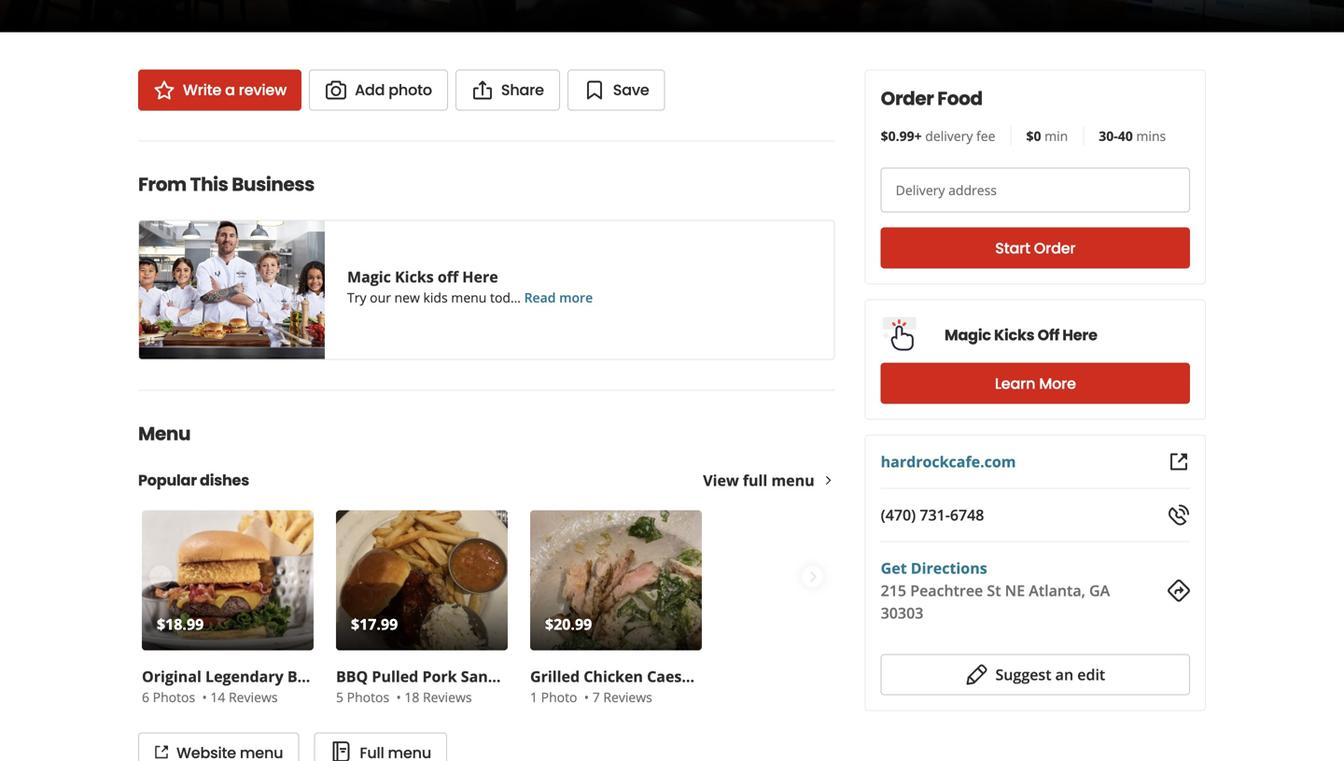 Task type: describe. For each thing, give the bounding box(es) containing it.
14 chevron right outline image
[[822, 474, 836, 487]]

delivery
[[896, 181, 946, 199]]

try
[[347, 289, 367, 306]]

hardrockcafe.com
[[881, 452, 1017, 472]]

st
[[988, 580, 1002, 600]]

30-40 mins
[[1099, 127, 1167, 145]]

bbq
[[336, 666, 368, 686]]

this
[[190, 171, 228, 198]]

order inside start order button
[[1035, 238, 1076, 259]]

new
[[395, 289, 420, 306]]

more
[[1040, 373, 1077, 394]]

photos inside bbq pulled pork sandwich 5 photos
[[347, 688, 390, 706]]

original legendary burger image
[[142, 510, 314, 650]]

7
[[593, 688, 600, 706]]

24 star v2 image
[[153, 79, 176, 101]]

share button
[[456, 70, 560, 111]]

min
[[1045, 127, 1069, 145]]

from this business
[[138, 171, 315, 198]]

write
[[183, 79, 221, 100]]

atlanta,
[[1029, 580, 1086, 600]]

popular
[[138, 470, 197, 491]]

$17.99
[[351, 614, 398, 634]]

grilled
[[530, 666, 580, 686]]

our
[[370, 289, 391, 306]]

view
[[703, 470, 739, 490]]

add photo link
[[309, 70, 448, 111]]

grilled chicken caesar salad 1 photo
[[530, 666, 742, 706]]

delivery
[[926, 127, 974, 145]]

1
[[530, 688, 538, 706]]

full
[[743, 470, 768, 490]]

7 reviews
[[593, 688, 653, 706]]

chicken
[[584, 666, 643, 686]]

salad
[[702, 666, 742, 686]]

30-
[[1099, 127, 1119, 145]]

ga
[[1090, 580, 1111, 600]]

burger
[[287, 666, 338, 686]]

menu element
[[108, 390, 865, 761]]

learn more link
[[881, 363, 1191, 404]]

5
[[336, 688, 344, 706]]

grilled chicken caesar salad image
[[530, 510, 702, 650]]

save
[[613, 79, 650, 100]]

save button
[[568, 70, 665, 111]]

peachtree
[[911, 580, 984, 600]]

edit
[[1078, 664, 1106, 685]]

get
[[881, 558, 907, 578]]

30303
[[881, 603, 924, 623]]

24 share v2 image
[[472, 79, 494, 101]]

magic for magic kicks off here try our new kids menu tod… read more
[[347, 267, 391, 287]]

photo of hard rock cafe - atlanta, ga, us. bar area image
[[1047, 0, 1345, 32]]

learn
[[995, 373, 1036, 394]]

review
[[239, 79, 287, 100]]

0 vertical spatial order
[[881, 85, 934, 112]]

here for off
[[1063, 325, 1098, 346]]

$0.99+
[[881, 127, 922, 145]]

(470)
[[881, 505, 916, 525]]

off
[[438, 267, 459, 287]]

view full menu link
[[703, 470, 836, 490]]

from this business element
[[108, 141, 836, 360]]

original legendary burger 6 photos
[[142, 666, 338, 706]]

suggest an edit button
[[881, 654, 1191, 695]]

24 directions v2 image
[[1168, 579, 1191, 602]]

start order button
[[881, 227, 1191, 268]]

Order delivery text field
[[881, 168, 1191, 212]]

next image
[[803, 565, 823, 588]]

6
[[142, 688, 149, 706]]

here for off
[[463, 267, 498, 287]]

photo
[[541, 688, 578, 706]]

delivery address
[[896, 181, 997, 199]]



Task type: vqa. For each thing, say whether or not it's contained in the screenshot.
topmost Here
yes



Task type: locate. For each thing, give the bounding box(es) containing it.
read
[[524, 289, 556, 306]]

mins
[[1137, 127, 1167, 145]]

magic
[[347, 267, 391, 287], [945, 325, 992, 346]]

off
[[1038, 325, 1060, 346]]

sandwich
[[461, 666, 532, 686]]

0 vertical spatial menu
[[451, 289, 487, 306]]

menu
[[451, 289, 487, 306], [772, 470, 815, 490]]

0 horizontal spatial photos
[[153, 688, 195, 706]]

1 vertical spatial magic
[[945, 325, 992, 346]]

add photo
[[355, 79, 432, 100]]

24 camera v2 image
[[325, 79, 347, 101]]

magic kicks off here
[[945, 325, 1098, 346]]

get directions link
[[881, 558, 988, 578]]

photos
[[153, 688, 195, 706], [347, 688, 390, 706]]

bbq pulled pork sandwich image
[[336, 510, 508, 650]]

magic for magic kicks off here
[[945, 325, 992, 346]]

2 horizontal spatial reviews
[[604, 688, 653, 706]]

reviews down pork
[[423, 688, 472, 706]]

1 vertical spatial menu
[[772, 470, 815, 490]]

24 pencil v2 image
[[966, 664, 988, 686]]

pulled
[[372, 666, 419, 686]]

order food
[[881, 85, 983, 112]]

16 external link v2 image
[[154, 745, 169, 760]]

reviews down chicken at bottom
[[604, 688, 653, 706]]

18
[[405, 688, 420, 706]]

24 phone v2 image
[[1168, 504, 1191, 526]]

1 vertical spatial kicks
[[995, 325, 1035, 346]]

215
[[881, 580, 907, 600]]

here right off on the top of the page
[[463, 267, 498, 287]]

view full menu
[[703, 470, 815, 490]]

address
[[949, 181, 997, 199]]

0 vertical spatial magic
[[347, 267, 391, 287]]

1 horizontal spatial kicks
[[995, 325, 1035, 346]]

order up '$0.99+'
[[881, 85, 934, 112]]

legendary
[[205, 666, 284, 686]]

fee
[[977, 127, 996, 145]]

a
[[225, 79, 235, 100]]

share
[[501, 79, 544, 100]]

24 save outline v2 image
[[583, 79, 606, 101]]

hardrockcafe.com link
[[881, 452, 1017, 472]]

kids
[[424, 289, 448, 306]]

0 horizontal spatial kicks
[[395, 267, 434, 287]]

tod…
[[490, 289, 521, 306]]

0 horizontal spatial magic
[[347, 267, 391, 287]]

kicks up new
[[395, 267, 434, 287]]

original
[[142, 666, 202, 686]]

suggest
[[996, 664, 1052, 685]]

reviews for caesar
[[604, 688, 653, 706]]

(470) 731-6748
[[881, 505, 985, 525]]

kicks
[[395, 267, 434, 287], [995, 325, 1035, 346]]

14
[[210, 688, 225, 706]]

kicks inside magic kicks off here try our new kids menu tod… read more
[[395, 267, 434, 287]]

1 horizontal spatial here
[[1063, 325, 1098, 346]]

directions
[[911, 558, 988, 578]]

40
[[1119, 127, 1134, 145]]

photo of hard rock cafe - atlanta, ga, us. image
[[0, 0, 516, 32], [516, 0, 1047, 32]]

1 vertical spatial order
[[1035, 238, 1076, 259]]

1 photos from the left
[[153, 688, 195, 706]]

magic left the off
[[945, 325, 992, 346]]

reviews for burger
[[229, 688, 278, 706]]

2 reviews from the left
[[423, 688, 472, 706]]

1 horizontal spatial magic
[[945, 325, 992, 346]]

pork
[[423, 666, 457, 686]]

start
[[996, 238, 1031, 259]]

get directions 215 peachtree st ne atlanta, ga 30303
[[881, 558, 1111, 623]]

order
[[881, 85, 934, 112], [1035, 238, 1076, 259]]

popular dishes
[[138, 470, 249, 491]]

magic inside magic kicks off here try our new kids menu tod… read more
[[347, 267, 391, 287]]

magic up our
[[347, 267, 391, 287]]

business
[[232, 171, 315, 198]]

1 horizontal spatial reviews
[[423, 688, 472, 706]]

1 reviews from the left
[[229, 688, 278, 706]]

reviews for pork
[[423, 688, 472, 706]]

24 menu v2 image
[[330, 740, 352, 761]]

0 horizontal spatial reviews
[[229, 688, 278, 706]]

$20.99
[[545, 614, 592, 634]]

24 external link v2 image
[[1168, 451, 1191, 473]]

previous image
[[150, 565, 170, 588]]

menu left 14 chevron right outline icon
[[772, 470, 815, 490]]

kicks for off
[[995, 325, 1035, 346]]

menu inside magic kicks off here try our new kids menu tod… read more
[[451, 289, 487, 306]]

1 photo of hard rock cafe - atlanta, ga, us. image from the left
[[0, 0, 516, 32]]

18 reviews
[[405, 688, 472, 706]]

0 vertical spatial here
[[463, 267, 498, 287]]

$0 min
[[1027, 127, 1069, 145]]

write a review
[[183, 79, 287, 100]]

$18.99
[[157, 614, 204, 634]]

here
[[463, 267, 498, 287], [1063, 325, 1098, 346]]

photos down bbq
[[347, 688, 390, 706]]

2 photo of hard rock cafe - atlanta, ga, us. image from the left
[[516, 0, 1047, 32]]

an
[[1056, 664, 1074, 685]]

suggest an edit
[[996, 664, 1106, 685]]

photo
[[389, 79, 432, 100]]

here right the off
[[1063, 325, 1098, 346]]

1 horizontal spatial menu
[[772, 470, 815, 490]]

1 horizontal spatial photos
[[347, 688, 390, 706]]

write a review link
[[138, 70, 302, 111]]

photos inside original legendary burger 6 photos
[[153, 688, 195, 706]]

menu down off on the top of the page
[[451, 289, 487, 306]]

food
[[938, 85, 983, 112]]

caesar
[[647, 666, 698, 686]]

menu
[[138, 421, 191, 447]]

kicks left the off
[[995, 325, 1035, 346]]

2 photos from the left
[[347, 688, 390, 706]]

kicks for off
[[395, 267, 434, 287]]

14 reviews
[[210, 688, 278, 706]]

0 horizontal spatial menu
[[451, 289, 487, 306]]

order right "start"
[[1035, 238, 1076, 259]]

add
[[355, 79, 385, 100]]

dishes
[[200, 470, 249, 491]]

learn more
[[995, 373, 1077, 394]]

1 horizontal spatial order
[[1035, 238, 1076, 259]]

ne
[[1005, 580, 1026, 600]]

3 reviews from the left
[[604, 688, 653, 706]]

from
[[138, 171, 187, 198]]

start order
[[996, 238, 1076, 259]]

0 horizontal spatial order
[[881, 85, 934, 112]]

here inside magic kicks off here try our new kids menu tod… read more
[[463, 267, 498, 287]]

magic kicks off here try our new kids menu tod… read more
[[347, 267, 593, 306]]

more
[[559, 289, 593, 306]]

0 vertical spatial kicks
[[395, 267, 434, 287]]

1 vertical spatial here
[[1063, 325, 1098, 346]]

731-
[[920, 505, 951, 525]]

photos down original
[[153, 688, 195, 706]]

bbq pulled pork sandwich 5 photos
[[336, 666, 532, 706]]

$0.99+ delivery fee
[[881, 127, 996, 145]]

reviews down legendary
[[229, 688, 278, 706]]

0 horizontal spatial here
[[463, 267, 498, 287]]

6748
[[951, 505, 985, 525]]



